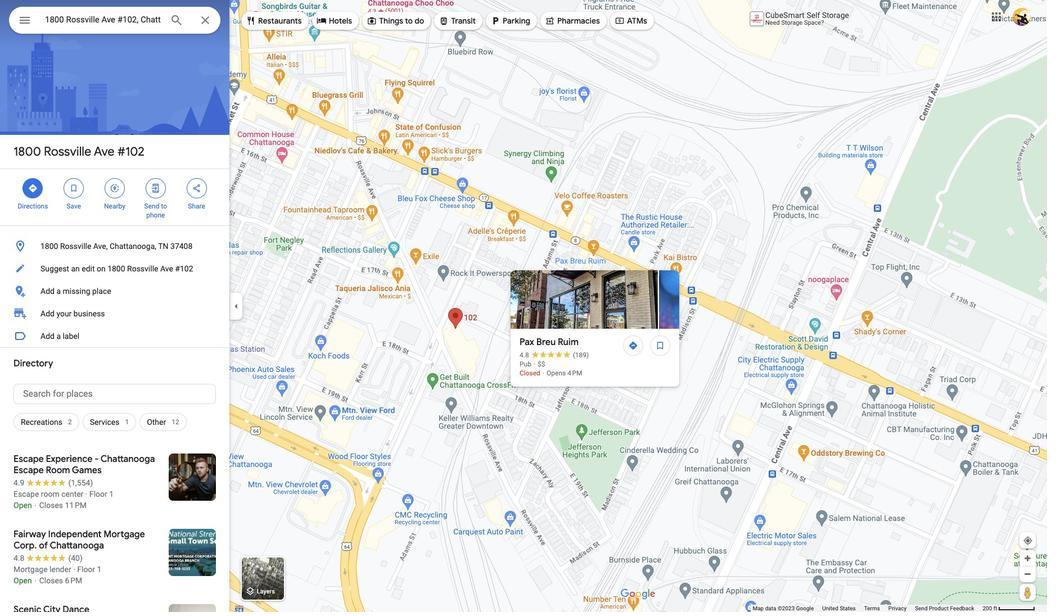 Task type: locate. For each thing, give the bounding box(es) containing it.
1 vertical spatial add
[[40, 309, 55, 318]]

· inside mortgage lender · floor 1 open ⋅ closes 6 pm
[[73, 565, 75, 574]]

1 horizontal spatial to
[[405, 16, 413, 26]]

0 vertical spatial ⋅
[[542, 369, 545, 377]]

open down 4.8 stars 40 reviews image
[[13, 576, 32, 585]]

send inside send to phone
[[144, 202, 159, 210]]

chattanooga right -
[[101, 454, 155, 465]]

suggest
[[40, 264, 69, 273]]

to left do at left top
[[405, 16, 413, 26]]

1800 inside button
[[40, 242, 58, 251]]

0 vertical spatial ·
[[534, 360, 535, 368]]

0 horizontal spatial 1
[[97, 565, 101, 574]]

open down 4.9
[[13, 501, 32, 510]]

open
[[13, 501, 32, 510], [13, 576, 32, 585]]

1 vertical spatial a
[[56, 332, 61, 341]]

closes down the lender
[[39, 576, 63, 585]]

add down "suggest"
[[40, 287, 55, 296]]

2 vertical spatial add
[[40, 332, 55, 341]]

united states button
[[822, 605, 856, 612]]

google account: ben nelson  
(ben.nelson1980@gmail.com) image
[[1013, 8, 1031, 26]]

2 vertical spatial ⋅
[[34, 576, 37, 585]]

0 vertical spatial chattanooga
[[101, 454, 155, 465]]

escape for experience
[[13, 454, 44, 465]]

200 ft
[[983, 606, 997, 612]]

rossville down chattanooga,
[[127, 264, 158, 273]]

a inside "button"
[[56, 332, 61, 341]]

an
[[71, 264, 80, 273]]

rossville up an
[[60, 242, 91, 251]]

2 a from the top
[[56, 332, 61, 341]]

4.8 down corp.
[[13, 554, 24, 563]]

4.8 inside '1800 rossville ave #102' main content
[[13, 554, 24, 563]]

0 horizontal spatial 4.8
[[13, 554, 24, 563]]

0 horizontal spatial to
[[161, 202, 167, 210]]

directory
[[13, 358, 53, 369]]

1 escape from the top
[[13, 454, 44, 465]]

states
[[840, 606, 856, 612]]

0 horizontal spatial #102
[[117, 144, 144, 160]]

1 horizontal spatial send
[[915, 606, 928, 612]]

add a missing place button
[[0, 280, 229, 303]]


[[439, 15, 449, 27]]

1 horizontal spatial 4.8
[[520, 351, 529, 359]]

 button
[[9, 7, 40, 36]]

200
[[983, 606, 992, 612]]

mortgage inside fairway independent mortgage corp. of chattanooga
[[104, 529, 145, 540]]

add your business link
[[0, 303, 229, 325]]

add inside button
[[40, 287, 55, 296]]

pub
[[520, 360, 531, 368]]

to up the phone
[[161, 202, 167, 210]]

a
[[56, 287, 61, 296], [56, 332, 61, 341]]

to inside send to phone
[[161, 202, 167, 210]]

4.8 inside the pax breu ruim tooltip
[[520, 351, 529, 359]]

2 escape from the top
[[13, 465, 44, 476]]

show street view coverage image
[[1020, 584, 1036, 601]]

#102 down 37408
[[175, 264, 193, 273]]

0 vertical spatial mortgage
[[104, 529, 145, 540]]

· left $$ element
[[534, 360, 535, 368]]

0 vertical spatial send
[[144, 202, 159, 210]]

1 vertical spatial 4.8
[[13, 554, 24, 563]]

send product feedback button
[[915, 605, 974, 612]]

phone
[[146, 211, 165, 219]]


[[367, 15, 377, 27]]


[[151, 182, 161, 195]]

a left label
[[56, 332, 61, 341]]

0 vertical spatial #102
[[117, 144, 144, 160]]

· down (1,554) on the bottom left
[[85, 490, 87, 499]]

none text field inside '1800 rossville ave #102' main content
[[13, 384, 216, 404]]

1 vertical spatial rossville
[[60, 242, 91, 251]]

floor inside mortgage lender · floor 1 open ⋅ closes 6 pm
[[77, 565, 95, 574]]

None text field
[[13, 384, 216, 404]]

2 vertical spatial ·
[[73, 565, 75, 574]]

#102 inside button
[[175, 264, 193, 273]]

a inside button
[[56, 287, 61, 296]]

1 horizontal spatial mortgage
[[104, 529, 145, 540]]

chattanooga
[[101, 454, 155, 465], [50, 540, 104, 552]]

your
[[56, 309, 72, 318]]

⋅ down 4.8 stars 40 reviews image
[[34, 576, 37, 585]]

ave down the tn
[[160, 264, 173, 273]]

·
[[534, 360, 535, 368], [85, 490, 87, 499], [73, 565, 75, 574]]

add left your
[[40, 309, 55, 318]]

send up the phone
[[144, 202, 159, 210]]

send inside button
[[915, 606, 928, 612]]

mortgage lender · floor 1 open ⋅ closes 6 pm
[[13, 565, 101, 585]]

pharmacies
[[557, 16, 600, 26]]

0 vertical spatial rossville
[[44, 144, 91, 160]]

mortgage
[[104, 529, 145, 540], [13, 565, 48, 574]]

1 add from the top
[[40, 287, 55, 296]]

to
[[405, 16, 413, 26], [161, 202, 167, 210]]

mortgage down 4.8 stars 40 reviews image
[[13, 565, 48, 574]]

rossville up 
[[44, 144, 91, 160]]

1 vertical spatial send
[[915, 606, 928, 612]]

1 vertical spatial ave
[[160, 264, 173, 273]]

⋅ down 4.9 stars 1,554 reviews image
[[34, 501, 37, 510]]

0 vertical spatial closes
[[39, 501, 63, 510]]

1 vertical spatial ⋅
[[34, 501, 37, 510]]

1 vertical spatial open
[[13, 576, 32, 585]]

add inside "button"
[[40, 332, 55, 341]]

feedback
[[950, 606, 974, 612]]

photo image
[[511, 270, 658, 329]]

1800 up "suggest"
[[40, 242, 58, 251]]

1 horizontal spatial ave
[[160, 264, 173, 273]]

#102 up 
[[117, 144, 144, 160]]

footer containing map data ©2023 google
[[753, 605, 983, 612]]

floor down (40)
[[77, 565, 95, 574]]

ave inside button
[[160, 264, 173, 273]]

1 vertical spatial ·
[[85, 490, 87, 499]]

footer
[[753, 605, 983, 612]]

rossville inside button
[[127, 264, 158, 273]]

2 vertical spatial rossville
[[127, 264, 158, 273]]

zoom out image
[[1023, 570, 1032, 579]]

⋅ inside pub · $$ closed ⋅ opens 4 pm
[[542, 369, 545, 377]]

1 vertical spatial chattanooga
[[50, 540, 104, 552]]

1 down fairway independent mortgage corp. of chattanooga
[[97, 565, 101, 574]]

1 vertical spatial to
[[161, 202, 167, 210]]

1 vertical spatial closes
[[39, 576, 63, 585]]

 restaurants
[[246, 15, 302, 27]]

0 vertical spatial floor
[[89, 490, 107, 499]]

2 horizontal spatial 1
[[125, 418, 129, 426]]

pax breu ruim
[[520, 337, 579, 348]]

1 a from the top
[[56, 287, 61, 296]]

escape
[[13, 454, 44, 465], [13, 465, 44, 476], [13, 490, 39, 499]]

1 right center
[[109, 490, 114, 499]]

1800
[[13, 144, 41, 160], [40, 242, 58, 251], [107, 264, 125, 273]]

send for send to phone
[[144, 202, 159, 210]]

1 vertical spatial 1800
[[40, 242, 58, 251]]

1800 Rossville Ave #102, Chattanooga, TN 37408 field
[[9, 7, 220, 34]]

add a label button
[[0, 325, 229, 348]]

⋅ down $$ element
[[542, 369, 545, 377]]

2 open from the top
[[13, 576, 32, 585]]

1 closes from the top
[[39, 501, 63, 510]]

3 escape from the top
[[13, 490, 39, 499]]

closes down room
[[39, 501, 63, 510]]

games
[[72, 465, 102, 476]]

1
[[125, 418, 129, 426], [109, 490, 114, 499], [97, 565, 101, 574]]

⋅ inside escape room center · floor 1 open ⋅ closes 11 pm
[[34, 501, 37, 510]]

1800 up  on the left top
[[13, 144, 41, 160]]

©2023
[[778, 606, 795, 612]]

add
[[40, 287, 55, 296], [40, 309, 55, 318], [40, 332, 55, 341]]

4.8
[[520, 351, 529, 359], [13, 554, 24, 563]]

pax breu ruim tooltip
[[511, 270, 1047, 387]]

· up 6 pm
[[73, 565, 75, 574]]

directions image
[[628, 341, 638, 351]]

floor down (1,554) on the bottom left
[[89, 490, 107, 499]]

1 vertical spatial mortgage
[[13, 565, 48, 574]]

ave up 
[[94, 144, 115, 160]]

1 open from the top
[[13, 501, 32, 510]]

0 vertical spatial a
[[56, 287, 61, 296]]

1 horizontal spatial ·
[[85, 490, 87, 499]]

1 vertical spatial floor
[[77, 565, 95, 574]]

0 horizontal spatial ave
[[94, 144, 115, 160]]


[[110, 182, 120, 195]]

privacy
[[888, 606, 907, 612]]

12
[[172, 418, 179, 426]]

0 horizontal spatial mortgage
[[13, 565, 48, 574]]

send left product
[[915, 606, 928, 612]]

hotels
[[329, 16, 352, 26]]

0 vertical spatial 1
[[125, 418, 129, 426]]

2 closes from the top
[[39, 576, 63, 585]]

0 vertical spatial 4.8
[[520, 351, 529, 359]]

mortgage right the independent
[[104, 529, 145, 540]]

0 vertical spatial open
[[13, 501, 32, 510]]

0 horizontal spatial send
[[144, 202, 159, 210]]

0 vertical spatial add
[[40, 287, 55, 296]]

2 vertical spatial 1800
[[107, 264, 125, 273]]

0 horizontal spatial ·
[[73, 565, 75, 574]]

recreations
[[21, 418, 62, 427]]

lender
[[50, 565, 71, 574]]

1 horizontal spatial #102
[[175, 264, 193, 273]]

services
[[90, 418, 119, 427]]

add left label
[[40, 332, 55, 341]]

0 vertical spatial to
[[405, 16, 413, 26]]

chattanooga inside escape experience - chattanooga escape room games
[[101, 454, 155, 465]]

parking
[[503, 16, 530, 26]]

zoom in image
[[1023, 554, 1032, 563]]

escape inside escape room center · floor 1 open ⋅ closes 11 pm
[[13, 490, 39, 499]]

1 right services
[[125, 418, 129, 426]]

chattanooga up (40)
[[50, 540, 104, 552]]

 things to do
[[367, 15, 424, 27]]

atms
[[627, 16, 647, 26]]

rossville inside button
[[60, 242, 91, 251]]

recreations 2
[[21, 418, 72, 427]]

rossville for ave,
[[60, 242, 91, 251]]

1 vertical spatial #102
[[175, 264, 193, 273]]

2 add from the top
[[40, 309, 55, 318]]

suggest an edit on 1800 rossville ave #102
[[40, 264, 193, 273]]

1 inside mortgage lender · floor 1 open ⋅ closes 6 pm
[[97, 565, 101, 574]]

1 horizontal spatial 1
[[109, 490, 114, 499]]

0 vertical spatial 1800
[[13, 144, 41, 160]]

· inside escape room center · floor 1 open ⋅ closes 11 pm
[[85, 490, 87, 499]]

directions
[[18, 202, 48, 210]]

4.8 up pub
[[520, 351, 529, 359]]

collapse side panel image
[[230, 300, 242, 312]]

None field
[[45, 13, 161, 26]]

1800 right on
[[107, 264, 125, 273]]

add for add a missing place
[[40, 287, 55, 296]]

1 vertical spatial 1
[[109, 490, 114, 499]]

3 add from the top
[[40, 332, 55, 341]]

a left missing
[[56, 287, 61, 296]]

2 vertical spatial 1
[[97, 565, 101, 574]]

send
[[144, 202, 159, 210], [915, 606, 928, 612]]

⋅
[[542, 369, 545, 377], [34, 501, 37, 510], [34, 576, 37, 585]]

open inside mortgage lender · floor 1 open ⋅ closes 6 pm
[[13, 576, 32, 585]]

chattanooga,
[[110, 242, 156, 251]]

-
[[95, 454, 99, 465]]

2 horizontal spatial ·
[[534, 360, 535, 368]]



Task type: describe. For each thing, give the bounding box(es) containing it.

[[69, 182, 79, 195]]

google
[[796, 606, 814, 612]]

place
[[92, 287, 111, 296]]

nearby
[[104, 202, 125, 210]]

breu
[[536, 337, 556, 348]]

open inside escape room center · floor 1 open ⋅ closes 11 pm
[[13, 501, 32, 510]]

data
[[765, 606, 776, 612]]

 pharmacies
[[545, 15, 600, 27]]

tn
[[158, 242, 168, 251]]

on
[[97, 264, 106, 273]]

fairway independent mortgage corp. of chattanooga
[[13, 529, 145, 552]]

escape for room
[[13, 490, 39, 499]]

4.8 stars 40 reviews image
[[13, 553, 83, 564]]

google maps element
[[0, 0, 1047, 612]]

corp.
[[13, 540, 37, 552]]

1 inside escape room center · floor 1 open ⋅ closes 11 pm
[[109, 490, 114, 499]]


[[316, 15, 327, 27]]

experience
[[46, 454, 92, 465]]

united
[[822, 606, 838, 612]]

4.8 for (40)
[[13, 554, 24, 563]]

37408
[[170, 242, 193, 251]]

save
[[67, 202, 81, 210]]

add for add your business
[[40, 309, 55, 318]]

send product feedback
[[915, 606, 974, 612]]

closes inside escape room center · floor 1 open ⋅ closes 11 pm
[[39, 501, 63, 510]]

 hotels
[[316, 15, 352, 27]]

⋅ inside mortgage lender · floor 1 open ⋅ closes 6 pm
[[34, 576, 37, 585]]

ft
[[994, 606, 997, 612]]

suggest an edit on 1800 rossville ave #102 button
[[0, 258, 229, 280]]

a for missing
[[56, 287, 61, 296]]

pax breu ruim element
[[520, 336, 579, 349]]

2
[[68, 418, 72, 426]]

share
[[188, 202, 205, 210]]

mortgage inside mortgage lender · floor 1 open ⋅ closes 6 pm
[[13, 565, 48, 574]]

 search field
[[9, 7, 220, 36]]

ruim
[[558, 337, 579, 348]]

independent
[[48, 529, 102, 540]]

transit
[[451, 16, 476, 26]]

center
[[61, 490, 83, 499]]

1800 inside button
[[107, 264, 125, 273]]

ave,
[[93, 242, 108, 251]]


[[615, 15, 625, 27]]

escape experience - chattanooga escape room games
[[13, 454, 155, 476]]

add a missing place
[[40, 287, 111, 296]]

4.9 stars 1,554 reviews image
[[13, 477, 93, 489]]

0 vertical spatial ave
[[94, 144, 115, 160]]

$$
[[538, 360, 545, 368]]


[[18, 12, 31, 28]]

$$ element
[[538, 360, 545, 368]]

room
[[46, 465, 70, 476]]

add for add a label
[[40, 332, 55, 341]]

rossville for ave
[[44, 144, 91, 160]]

send to phone
[[144, 202, 167, 219]]


[[246, 15, 256, 27]]

 transit
[[439, 15, 476, 27]]

things
[[379, 16, 403, 26]]

1800 rossville ave, chattanooga, tn 37408
[[40, 242, 193, 251]]

of
[[39, 540, 48, 552]]

photos of pax breu ruim region
[[511, 270, 1047, 329]]

floor inside escape room center · floor 1 open ⋅ closes 11 pm
[[89, 490, 107, 499]]

4 pm
[[568, 369, 582, 377]]

· inside pub · $$ closed ⋅ opens 4 pm
[[534, 360, 535, 368]]

11 pm
[[65, 501, 87, 510]]

restaurants
[[258, 16, 302, 26]]

 atms
[[615, 15, 647, 27]]

 parking
[[490, 15, 530, 27]]

product
[[929, 606, 949, 612]]

terms button
[[864, 605, 880, 612]]

opens
[[547, 369, 566, 377]]

(1,554)
[[68, 479, 93, 488]]

business
[[74, 309, 105, 318]]

1800 rossville ave #102
[[13, 144, 144, 160]]

1800 for 1800 rossville ave #102
[[13, 144, 41, 160]]

show your location image
[[1023, 536, 1033, 546]]

other
[[147, 418, 166, 427]]

(40)
[[68, 554, 83, 563]]

closed
[[520, 369, 540, 377]]

1 inside 'services 1'
[[125, 418, 129, 426]]

actions for 1800 rossville ave #102 region
[[0, 169, 229, 226]]

4.9
[[13, 479, 24, 488]]

map data ©2023 google
[[753, 606, 814, 612]]

add a label
[[40, 332, 79, 341]]

fairway
[[13, 529, 46, 540]]

missing
[[63, 287, 90, 296]]


[[28, 182, 38, 195]]


[[192, 182, 202, 195]]

save image
[[655, 341, 665, 351]]

(189)
[[573, 351, 589, 359]]

chattanooga inside fairway independent mortgage corp. of chattanooga
[[50, 540, 104, 552]]

4.8 stars 189 reviews image
[[520, 351, 589, 360]]

4.8 for (189)
[[520, 351, 529, 359]]

add your business
[[40, 309, 105, 318]]

1800 rossville ave #102 main content
[[0, 0, 229, 612]]

pax
[[520, 337, 534, 348]]

to inside ' things to do'
[[405, 16, 413, 26]]

1800 rossville ave, chattanooga, tn 37408 button
[[0, 235, 229, 258]]

escape room center · floor 1 open ⋅ closes 11 pm
[[13, 490, 114, 510]]

a for label
[[56, 332, 61, 341]]

1800 for 1800 rossville ave, chattanooga, tn 37408
[[40, 242, 58, 251]]

label
[[63, 332, 79, 341]]


[[545, 15, 555, 27]]

none field inside "1800 rossville ave #102, chattanooga, tn 37408" field
[[45, 13, 161, 26]]

send for send product feedback
[[915, 606, 928, 612]]

200 ft button
[[983, 606, 1035, 612]]

do
[[415, 16, 424, 26]]

6 pm
[[65, 576, 82, 585]]


[[490, 15, 501, 27]]

map
[[753, 606, 764, 612]]

services 1
[[90, 418, 129, 427]]

closes inside mortgage lender · floor 1 open ⋅ closes 6 pm
[[39, 576, 63, 585]]

pub element
[[520, 360, 531, 368]]

footer inside google maps element
[[753, 605, 983, 612]]

pub · $$ closed ⋅ opens 4 pm
[[520, 360, 582, 377]]

privacy button
[[888, 605, 907, 612]]



Task type: vqa. For each thing, say whether or not it's contained in the screenshot.
Pax
yes



